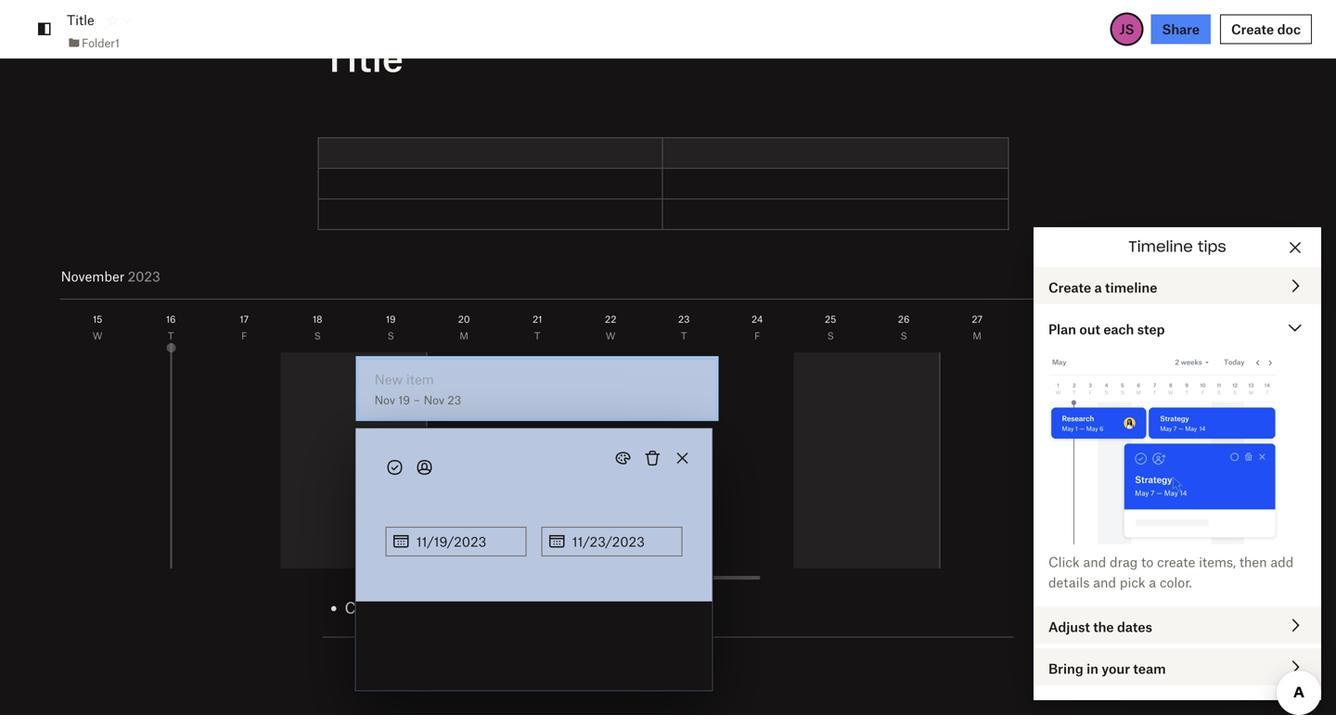 Task type: describe. For each thing, give the bounding box(es) containing it.
24 f
[[752, 313, 763, 341]]

adjust the dates
[[1048, 619, 1152, 635]]

15
[[93, 313, 102, 325]]

in
[[1087, 661, 1098, 677]]

your
[[1102, 661, 1130, 677]]

the
[[1093, 619, 1114, 635]]

create a timeline
[[1048, 279, 1157, 296]]

23 t
[[678, 313, 690, 341]]

adjust
[[1048, 619, 1090, 635]]

26
[[898, 313, 910, 325]]

0 horizontal spatial 19
[[386, 313, 396, 325]]

0 vertical spatial title
[[67, 12, 94, 28]]

create doc button
[[1220, 14, 1312, 44]]

1 vertical spatial and
[[1093, 574, 1116, 591]]

dates
[[1117, 619, 1152, 635]]

20 m
[[458, 313, 470, 341]]

wrapper timeline assign image
[[413, 456, 436, 479]]

create a timeline button
[[1034, 267, 1321, 304]]

25
[[825, 313, 836, 325]]

t for 23 t
[[681, 330, 687, 341]]

create doc
[[1231, 21, 1301, 37]]

folder1
[[82, 36, 120, 49]]

title link
[[67, 9, 94, 30]]

october
[[61, 268, 111, 284]]

t for 16 t
[[168, 330, 174, 341]]

click
[[1048, 554, 1080, 570]]

items,
[[1199, 554, 1236, 570]]

december
[[1234, 268, 1297, 284]]

ago
[[1211, 677, 1234, 694]]

19 inside new item nov 19 – nov 23
[[398, 393, 410, 407]]

second
[[1164, 677, 1208, 694]]

2023 for september 2023
[[133, 268, 165, 284]]

m for 20 m
[[460, 330, 468, 341]]

18
[[313, 313, 322, 325]]

15 w
[[93, 313, 103, 341]]

2023 for november 2023
[[128, 268, 160, 284]]

–
[[414, 393, 420, 407]]

color.
[[1160, 574, 1192, 591]]

bring
[[1048, 661, 1083, 677]]

29 w
[[1118, 313, 1130, 341]]

step
[[1137, 321, 1165, 337]]

updated
[[1098, 677, 1151, 694]]

bring in your team link
[[1034, 649, 1321, 686]]

24
[[752, 313, 763, 325]]

2023 for october 2023
[[114, 268, 147, 284]]

new item nov 19 – nov 23
[[375, 371, 461, 407]]

tips
[[1198, 240, 1226, 255]]

20
[[458, 313, 470, 325]]

1 horizontal spatial title
[[322, 33, 403, 80]]

plan out each step
[[1048, 321, 1165, 337]]

22
[[605, 313, 616, 325]]

0 vertical spatial 23
[[678, 313, 690, 325]]

september 2023
[[61, 268, 165, 284]]

29
[[1118, 313, 1130, 325]]

doc
[[1277, 21, 1301, 37]]

17
[[240, 313, 249, 325]]

share button
[[1151, 14, 1211, 44]]

w for 29 w
[[1119, 330, 1129, 341]]

s for 26 s
[[901, 330, 907, 341]]

details
[[1048, 574, 1090, 591]]

timeline
[[1105, 279, 1157, 296]]

add
[[1271, 554, 1294, 570]]

1
[[1155, 677, 1160, 694]]

pick
[[1120, 574, 1145, 591]]

create for create a timeline
[[1048, 279, 1091, 296]]

timeline tips
[[1128, 240, 1226, 255]]

today button
[[1183, 264, 1229, 286]]

then
[[1239, 554, 1267, 570]]

team
[[1133, 661, 1166, 677]]

16 t
[[166, 313, 176, 341]]

s for 19 s
[[387, 330, 394, 341]]

2 nov from the left
[[424, 393, 444, 407]]

drag
[[1110, 554, 1138, 570]]

create for create doc
[[1231, 21, 1274, 37]]



Task type: locate. For each thing, give the bounding box(es) containing it.
f down the 17
[[241, 330, 247, 341]]

november
[[61, 268, 125, 284]]

w down 22 in the top of the page
[[606, 330, 616, 341]]

t inside 21 t
[[534, 330, 540, 341]]

f inside 24 f
[[754, 330, 760, 341]]

1 s from the left
[[314, 330, 321, 341]]

27
[[972, 313, 983, 325]]

create
[[1231, 21, 1274, 37], [1048, 279, 1091, 296]]

0 horizontal spatial a
[[1094, 279, 1102, 296]]

1 horizontal spatial nov
[[424, 393, 444, 407]]

create
[[1157, 554, 1195, 570]]

1 horizontal spatial 19
[[398, 393, 410, 407]]

s down 25
[[827, 330, 834, 341]]

19 up new
[[386, 313, 396, 325]]

s for 18 s
[[314, 330, 321, 341]]

18 s
[[313, 313, 322, 341]]

timeline
[[1128, 240, 1193, 255]]

title
[[67, 12, 94, 28], [322, 33, 403, 80]]

adjust the dates link
[[1034, 607, 1321, 644]]

s
[[314, 330, 321, 341], [387, 330, 394, 341], [827, 330, 834, 341], [901, 330, 907, 341]]

w inside 29 w
[[1119, 330, 1129, 341]]

a inside popup button
[[1094, 279, 1102, 296]]

today
[[1191, 267, 1229, 283]]

0 horizontal spatial nov
[[375, 393, 395, 407]]

bring in your team
[[1048, 661, 1166, 677]]

1 horizontal spatial a
[[1149, 574, 1156, 591]]

3 s from the left
[[827, 330, 834, 341]]

28
[[1045, 313, 1056, 325]]

0 horizontal spatial f
[[241, 330, 247, 341]]

2 m from the left
[[973, 330, 982, 341]]

4 s from the left
[[901, 330, 907, 341]]

1 horizontal spatial f
[[754, 330, 760, 341]]

22 w
[[605, 313, 616, 341]]

t for 21 t
[[534, 330, 540, 341]]

t right 22 w
[[681, 330, 687, 341]]

0 horizontal spatial 23
[[447, 393, 461, 407]]

each
[[1103, 321, 1134, 337]]

1 horizontal spatial m
[[973, 330, 982, 341]]

m inside 20 m
[[460, 330, 468, 341]]

21 t
[[533, 313, 542, 341]]

19 left – at the left of the page
[[398, 393, 410, 407]]

item
[[406, 371, 434, 387]]

t inside 16 t
[[168, 330, 174, 341]]

19 s
[[386, 313, 396, 341]]

1 f from the left
[[241, 330, 247, 341]]

1 horizontal spatial 23
[[678, 313, 690, 325]]

t
[[168, 330, 174, 341], [534, 330, 540, 341], [681, 330, 687, 341], [1047, 330, 1053, 341]]

m down 20
[[460, 330, 468, 341]]

adjust the dates button
[[1034, 607, 1321, 644]]

nov right – at the left of the page
[[424, 393, 444, 407]]

updated 1 second ago
[[1098, 677, 1234, 694]]

click and drag to create items, then add details and pick a color.
[[1048, 554, 1294, 591]]

a
[[1094, 279, 1102, 296], [1149, 574, 1156, 591]]

a inside click and drag to create items, then add details and pick a color.
[[1149, 574, 1156, 591]]

t inside 28 t
[[1047, 330, 1053, 341]]

28 t
[[1045, 313, 1056, 341]]

3 t from the left
[[681, 330, 687, 341]]

a left timeline
[[1094, 279, 1102, 296]]

w for 22 w
[[606, 330, 616, 341]]

23 right 22 in the top of the page
[[678, 313, 690, 325]]

bring in your team button
[[1034, 649, 1321, 686]]

create left doc
[[1231, 21, 1274, 37]]

m inside 27 m
[[973, 330, 982, 341]]

2 s from the left
[[387, 330, 394, 341]]

t inside 23 t
[[681, 330, 687, 341]]

1 vertical spatial a
[[1149, 574, 1156, 591]]

f down the 24
[[754, 330, 760, 341]]

1 nov from the left
[[375, 393, 395, 407]]

nov
[[375, 393, 395, 407], [424, 393, 444, 407]]

plan out each step button
[[1034, 309, 1321, 346]]

s inside 18 s
[[314, 330, 321, 341]]

a right pick
[[1149, 574, 1156, 591]]

2 w from the left
[[606, 330, 616, 341]]

27 m
[[972, 313, 983, 341]]

0 horizontal spatial w
[[93, 330, 103, 341]]

js
[[1119, 21, 1134, 37]]

0 horizontal spatial title
[[67, 12, 94, 28]]

nov down new
[[375, 393, 395, 407]]

26 s
[[898, 313, 910, 341]]

0 vertical spatial create
[[1231, 21, 1274, 37]]

2023
[[114, 268, 147, 284], [128, 268, 160, 284], [133, 268, 165, 284]]

4 t from the left
[[1047, 330, 1053, 341]]

16
[[166, 313, 176, 325]]

2 horizontal spatial w
[[1119, 330, 1129, 341]]

0 vertical spatial a
[[1094, 279, 1102, 296]]

m down 27
[[973, 330, 982, 341]]

0 vertical spatial and
[[1083, 554, 1106, 570]]

create a timeline link
[[1034, 267, 1321, 304]]

s up new
[[387, 330, 394, 341]]

and left drag
[[1083, 554, 1106, 570]]

w inside 22 w
[[606, 330, 616, 341]]

t down 16
[[168, 330, 174, 341]]

1 vertical spatial 23
[[447, 393, 461, 407]]

1 vertical spatial title
[[322, 33, 403, 80]]

f inside 17 f
[[241, 330, 247, 341]]

t down the 28
[[1047, 330, 1053, 341]]

0 horizontal spatial m
[[460, 330, 468, 341]]

1 w from the left
[[93, 330, 103, 341]]

share
[[1162, 21, 1200, 37]]

to
[[1141, 554, 1154, 570]]

folder1 link
[[67, 33, 120, 52]]

out
[[1079, 321, 1100, 337]]

None text field
[[416, 528, 526, 556], [572, 528, 682, 556], [416, 528, 526, 556], [572, 528, 682, 556]]

3 2023 from the left
[[133, 268, 165, 284]]

21
[[533, 313, 542, 325]]

s down 18
[[314, 330, 321, 341]]

19
[[386, 313, 396, 325], [398, 393, 410, 407]]

f for 17 f
[[241, 330, 247, 341]]

s inside 19 s
[[387, 330, 394, 341]]

23
[[678, 313, 690, 325], [447, 393, 461, 407]]

m for 27 m
[[973, 330, 982, 341]]

1 horizontal spatial create
[[1231, 21, 1274, 37]]

and
[[1083, 554, 1106, 570], [1093, 574, 1116, 591]]

s for 25 s
[[827, 330, 834, 341]]

3 w from the left
[[1119, 330, 1129, 341]]

create up the 28
[[1048, 279, 1091, 296]]

2 f from the left
[[754, 330, 760, 341]]

23 inside new item nov 19 – nov 23
[[447, 393, 461, 407]]

2 t from the left
[[534, 330, 540, 341]]

1 2023 from the left
[[114, 268, 147, 284]]

w down '15'
[[93, 330, 103, 341]]

25 s
[[825, 313, 836, 341]]

0 vertical spatial 19
[[386, 313, 396, 325]]

1 t from the left
[[168, 330, 174, 341]]

november 2023
[[61, 268, 160, 284]]

s down 26
[[901, 330, 907, 341]]

w down the 29
[[1119, 330, 1129, 341]]

t for 28 t
[[1047, 330, 1053, 341]]

plan
[[1048, 321, 1076, 337]]

1 m from the left
[[460, 330, 468, 341]]

t down "21"
[[534, 330, 540, 341]]

js button
[[1110, 13, 1144, 46]]

s inside 25 s
[[827, 330, 834, 341]]

plan out each step link
[[1034, 309, 1321, 346]]

1 horizontal spatial w
[[606, 330, 616, 341]]

1 vertical spatial 19
[[398, 393, 410, 407]]

23 right – at the left of the page
[[447, 393, 461, 407]]

caption
[[345, 598, 400, 617]]

new
[[375, 371, 403, 387]]

2 2023 from the left
[[128, 268, 160, 284]]

f for 24 f
[[754, 330, 760, 341]]

1 vertical spatial create
[[1048, 279, 1091, 296]]

17 f
[[240, 313, 249, 341]]

w for 15 w
[[93, 330, 103, 341]]

october 2023
[[61, 268, 147, 284]]

september
[[61, 268, 129, 284]]

s inside 26 s
[[901, 330, 907, 341]]

f
[[241, 330, 247, 341], [754, 330, 760, 341]]

0 horizontal spatial create
[[1048, 279, 1091, 296]]

m
[[460, 330, 468, 341], [973, 330, 982, 341]]

and left pick
[[1093, 574, 1116, 591]]



Task type: vqa. For each thing, say whether or not it's contained in the screenshot.
your at right
yes



